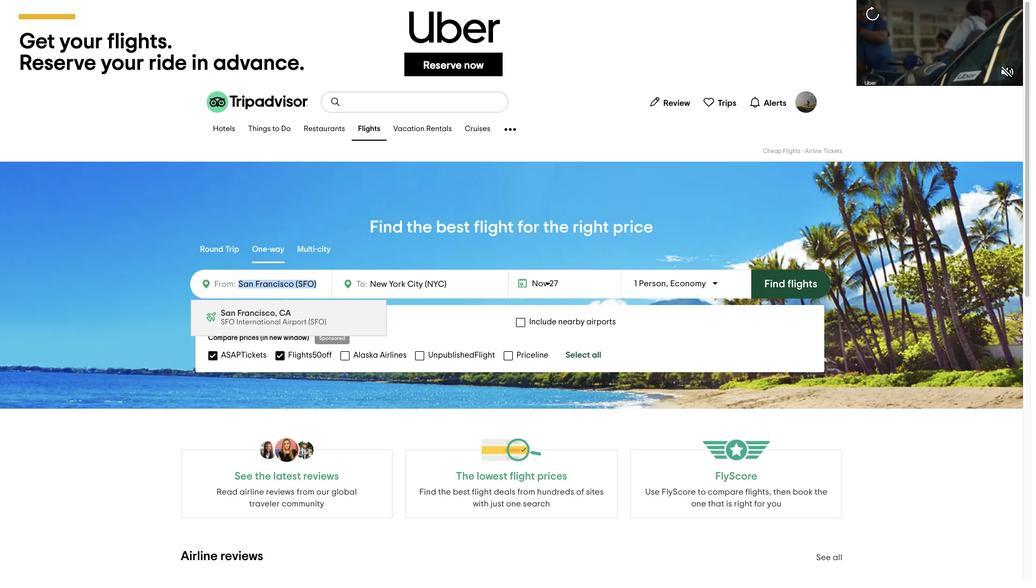 Task type: locate. For each thing, give the bounding box(es) containing it.
(in
[[260, 335, 268, 342]]

right right 'is'
[[734, 500, 753, 508]]

1 horizontal spatial to
[[698, 488, 706, 496]]

1 horizontal spatial from
[[518, 488, 535, 496]]

flyscore inside use flyscore to compare flights, then book the one that is right for you
[[662, 488, 696, 496]]

see the latest reviews
[[235, 471, 339, 482]]

book
[[793, 488, 813, 496]]

1 vertical spatial reviews
[[266, 488, 295, 496]]

the inside find the best flight deals from hundreds of sites with just one search
[[438, 488, 451, 496]]

from:
[[214, 280, 236, 288]]

0 horizontal spatial see
[[235, 471, 253, 482]]

1 vertical spatial find
[[765, 279, 785, 290]]

flights left the "vacation" at the left top of the page
[[358, 125, 380, 133]]

things
[[248, 125, 271, 133]]

round trip link
[[200, 237, 239, 263]]

nonstop
[[245, 318, 275, 326]]

airline
[[805, 148, 822, 154], [181, 550, 218, 563]]

the for see the latest reviews
[[255, 471, 271, 482]]

0 horizontal spatial flights
[[358, 125, 380, 133]]

multi-city
[[297, 245, 331, 253]]

multi-
[[297, 245, 317, 253]]

0 vertical spatial flight
[[474, 219, 514, 236]]

2 vertical spatial reviews
[[220, 550, 263, 563]]

ca
[[279, 309, 291, 317]]

1 person , economy
[[634, 279, 706, 288]]

to up one on the bottom
[[698, 488, 706, 496]]

flyscore up one on the bottom
[[662, 488, 696, 496]]

global
[[332, 488, 357, 496]]

2 from from the left
[[518, 488, 535, 496]]

flyscore up compare
[[716, 471, 758, 482]]

flights left -
[[783, 148, 801, 154]]

0 horizontal spatial to
[[272, 125, 280, 133]]

international
[[236, 319, 281, 326]]

right
[[573, 219, 609, 236], [734, 500, 753, 508]]

best
[[436, 219, 470, 236], [453, 488, 470, 496]]

1 vertical spatial all
[[833, 553, 843, 562]]

0 vertical spatial find
[[370, 219, 403, 236]]

0 vertical spatial reviews
[[303, 471, 339, 482]]

flight inside find the best flight deals from hundreds of sites with just one search
[[472, 488, 492, 496]]

0 vertical spatial right
[[573, 219, 609, 236]]

to left do
[[272, 125, 280, 133]]

0 horizontal spatial find
[[370, 219, 403, 236]]

0 vertical spatial all
[[592, 351, 601, 359]]

1 horizontal spatial flights
[[783, 148, 801, 154]]

airports
[[587, 318, 616, 326]]

trips link
[[699, 91, 741, 113]]

0 horizontal spatial all
[[592, 351, 601, 359]]

0 vertical spatial best
[[436, 219, 470, 236]]

0 horizontal spatial flyscore
[[662, 488, 696, 496]]

tickets
[[824, 148, 843, 154]]

the
[[407, 219, 432, 236], [543, 219, 569, 236], [255, 471, 271, 482], [438, 488, 451, 496], [815, 488, 828, 496]]

right left price
[[573, 219, 609, 236]]

0 horizontal spatial airline
[[181, 550, 218, 563]]

None search field
[[321, 92, 507, 112]]

rentals
[[426, 125, 452, 133]]

0 vertical spatial airline
[[805, 148, 822, 154]]

traveler community
[[249, 500, 324, 508]]

2 horizontal spatial reviews
[[303, 471, 339, 482]]

just
[[491, 500, 504, 508]]

to inside use flyscore to compare flights, then book the one that is right for you
[[698, 488, 706, 496]]

flights link
[[352, 118, 387, 141]]

round
[[200, 245, 223, 253]]

1 vertical spatial flyscore
[[662, 488, 696, 496]]

review link
[[645, 91, 695, 113]]

nov
[[532, 279, 548, 288]]

0 vertical spatial see
[[235, 471, 253, 482]]

nearby
[[558, 318, 585, 326]]

prices
[[239, 335, 259, 342]]

0 vertical spatial flights
[[358, 125, 380, 133]]

flights
[[358, 125, 380, 133], [783, 148, 801, 154]]

airline reviews link
[[181, 550, 263, 563]]

prefer
[[221, 318, 243, 326]]

see
[[235, 471, 253, 482], [816, 553, 831, 562]]

airline
[[240, 488, 264, 496]]

0 horizontal spatial reviews
[[220, 550, 263, 563]]

restaurants
[[304, 125, 345, 133]]

advertisement region
[[0, 0, 1023, 86]]

1 horizontal spatial find
[[419, 488, 436, 496]]

1 vertical spatial airline
[[181, 550, 218, 563]]

to
[[272, 125, 280, 133], [698, 488, 706, 496]]

alaska airlines
[[353, 351, 407, 359]]

2 vertical spatial find
[[419, 488, 436, 496]]

new
[[269, 335, 282, 342]]

1 vertical spatial see
[[816, 553, 831, 562]]

1 horizontal spatial see
[[816, 553, 831, 562]]

flight
[[474, 219, 514, 236], [472, 488, 492, 496]]

economy
[[670, 279, 706, 288]]

flight left "for"
[[474, 219, 514, 236]]

from left our
[[297, 488, 315, 496]]

san
[[221, 309, 236, 317]]

find inside "button"
[[765, 279, 785, 290]]

1 vertical spatial flights
[[783, 148, 801, 154]]

find inside find the best flight deals from hundreds of sites with just one search
[[419, 488, 436, 496]]

see for see all
[[816, 553, 831, 562]]

1 horizontal spatial airline
[[805, 148, 822, 154]]

find flights
[[765, 279, 818, 290]]

use
[[645, 488, 660, 496]]

1 from from the left
[[297, 488, 315, 496]]

,
[[666, 279, 668, 288]]

1 horizontal spatial right
[[734, 500, 753, 508]]

1 vertical spatial to
[[698, 488, 706, 496]]

1 horizontal spatial all
[[833, 553, 843, 562]]

for
[[518, 219, 540, 236]]

0 horizontal spatial from
[[297, 488, 315, 496]]

from inside read airline reviews from our global traveler community
[[297, 488, 315, 496]]

1 horizontal spatial reviews
[[266, 488, 295, 496]]

airline reviews
[[181, 550, 263, 563]]

0 vertical spatial flyscore
[[716, 471, 758, 482]]

1
[[634, 279, 637, 288]]

things to do
[[248, 125, 291, 133]]

hotels
[[213, 125, 235, 133]]

trip
[[225, 245, 239, 253]]

1 vertical spatial right
[[734, 500, 753, 508]]

priceline
[[517, 351, 549, 359]]

asaptickets
[[221, 351, 267, 359]]

1 horizontal spatial flyscore
[[716, 471, 758, 482]]

include
[[529, 318, 557, 326]]

27
[[549, 279, 558, 288]]

from up one search
[[518, 488, 535, 496]]

flights inside flights link
[[358, 125, 380, 133]]

flight up with
[[472, 488, 492, 496]]

2 horizontal spatial find
[[765, 279, 785, 290]]

from
[[297, 488, 315, 496], [518, 488, 535, 496]]

vacation rentals link
[[387, 118, 459, 141]]

one-way link
[[252, 237, 284, 263]]

sites
[[586, 488, 604, 496]]

price
[[613, 219, 653, 236]]

To where? text field
[[367, 277, 466, 291]]

see for see the latest reviews
[[235, 471, 253, 482]]

0 horizontal spatial right
[[573, 219, 609, 236]]

select
[[566, 351, 590, 359]]

flyscore
[[716, 471, 758, 482], [662, 488, 696, 496]]

best inside find the best flight deals from hundreds of sites with just one search
[[453, 488, 470, 496]]

for you
[[754, 500, 782, 508]]

one search
[[506, 500, 550, 508]]

From where? text field
[[236, 277, 325, 292]]

1 vertical spatial best
[[453, 488, 470, 496]]

francisco,
[[237, 309, 277, 317]]

profile picture image
[[795, 91, 817, 113]]

1 vertical spatial flight
[[472, 488, 492, 496]]

all
[[592, 351, 601, 359], [833, 553, 843, 562]]



Task type: vqa. For each thing, say whether or not it's contained in the screenshot.
Round Trip on the left top of the page
yes



Task type: describe. For each thing, give the bounding box(es) containing it.
flight for for
[[474, 219, 514, 236]]

with
[[473, 500, 489, 508]]

cheap
[[763, 148, 782, 154]]

0 vertical spatial to
[[272, 125, 280, 133]]

sfo
[[221, 319, 235, 326]]

alaska
[[353, 351, 378, 359]]

do
[[281, 125, 291, 133]]

find for find the best flight deals from hundreds of sites with just one search
[[419, 488, 436, 496]]

latest
[[273, 471, 301, 482]]

all for select all
[[592, 351, 601, 359]]

to:
[[356, 280, 367, 288]]

include nearby airports
[[529, 318, 616, 326]]

right inside use flyscore to compare flights, then book the one that is right for you
[[734, 500, 753, 508]]

person
[[639, 279, 666, 288]]

window)
[[284, 335, 309, 342]]

read airline reviews from our global traveler community
[[217, 488, 357, 508]]

cruises
[[465, 125, 491, 133]]

best for deals
[[453, 488, 470, 496]]

flights,
[[746, 488, 772, 496]]

find flights button
[[751, 270, 831, 299]]

san francisco, ca sfo international airport (sfo)
[[221, 309, 326, 326]]

from inside find the best flight deals from hundreds of sites with just one search
[[518, 488, 535, 496]]

one-
[[252, 245, 270, 253]]

select all
[[566, 351, 601, 359]]

find the best flight for the right price
[[370, 219, 653, 236]]

see all
[[816, 553, 843, 562]]

cruises link
[[459, 118, 497, 141]]

city
[[317, 245, 331, 253]]

find for find flights
[[765, 279, 785, 290]]

alerts
[[764, 99, 787, 107]]

then
[[773, 488, 791, 496]]

unpublishedflight
[[428, 351, 495, 359]]

lowest
[[477, 471, 508, 482]]

airport
[[283, 319, 307, 326]]

is
[[726, 500, 732, 508]]

(sfo)
[[308, 319, 326, 326]]

see all link
[[816, 553, 843, 562]]

cheap flights - airline tickets
[[763, 148, 843, 154]]

vacation rentals
[[393, 125, 452, 133]]

trips
[[718, 99, 737, 107]]

tripadvisor image
[[207, 91, 308, 113]]

our
[[316, 488, 330, 496]]

-
[[802, 148, 804, 154]]

round trip
[[200, 245, 239, 253]]

search image
[[330, 97, 341, 107]]

find the best flight deals from hundreds of sites with just one search
[[419, 488, 604, 508]]

find for find the best flight for the right price
[[370, 219, 403, 236]]

the for find the best flight deals from hundreds of sites with just one search
[[438, 488, 451, 496]]

that
[[708, 500, 724, 508]]

alerts link
[[745, 91, 791, 113]]

one-way
[[252, 245, 284, 253]]

read
[[217, 488, 238, 496]]

deals
[[494, 488, 516, 496]]

hundreds
[[537, 488, 574, 496]]

the lowest flight prices
[[456, 471, 567, 482]]

the for find the best flight for the right price
[[407, 219, 432, 236]]

flights50off
[[288, 351, 332, 359]]

way
[[270, 245, 284, 253]]

multi-city link
[[297, 237, 331, 263]]

flights
[[788, 279, 818, 290]]

one
[[691, 500, 706, 508]]

the
[[456, 471, 475, 482]]

review
[[664, 99, 690, 107]]

compare prices (in new window)
[[208, 335, 309, 342]]

flight for deals
[[472, 488, 492, 496]]

hotels link
[[207, 118, 242, 141]]

the inside use flyscore to compare flights, then book the one that is right for you
[[815, 488, 828, 496]]

best for for
[[436, 219, 470, 236]]

flight prices
[[510, 471, 567, 482]]

vacation
[[393, 125, 425, 133]]

reviews inside read airline reviews from our global traveler community
[[266, 488, 295, 496]]

of
[[576, 488, 584, 496]]

things to do link
[[242, 118, 297, 141]]

all for see all
[[833, 553, 843, 562]]

airlines
[[380, 351, 407, 359]]

prefer nonstop
[[221, 318, 275, 326]]

sponsored
[[319, 336, 345, 341]]

use flyscore to compare flights, then book the one that is right for you
[[645, 488, 828, 508]]

restaurants link
[[297, 118, 352, 141]]



